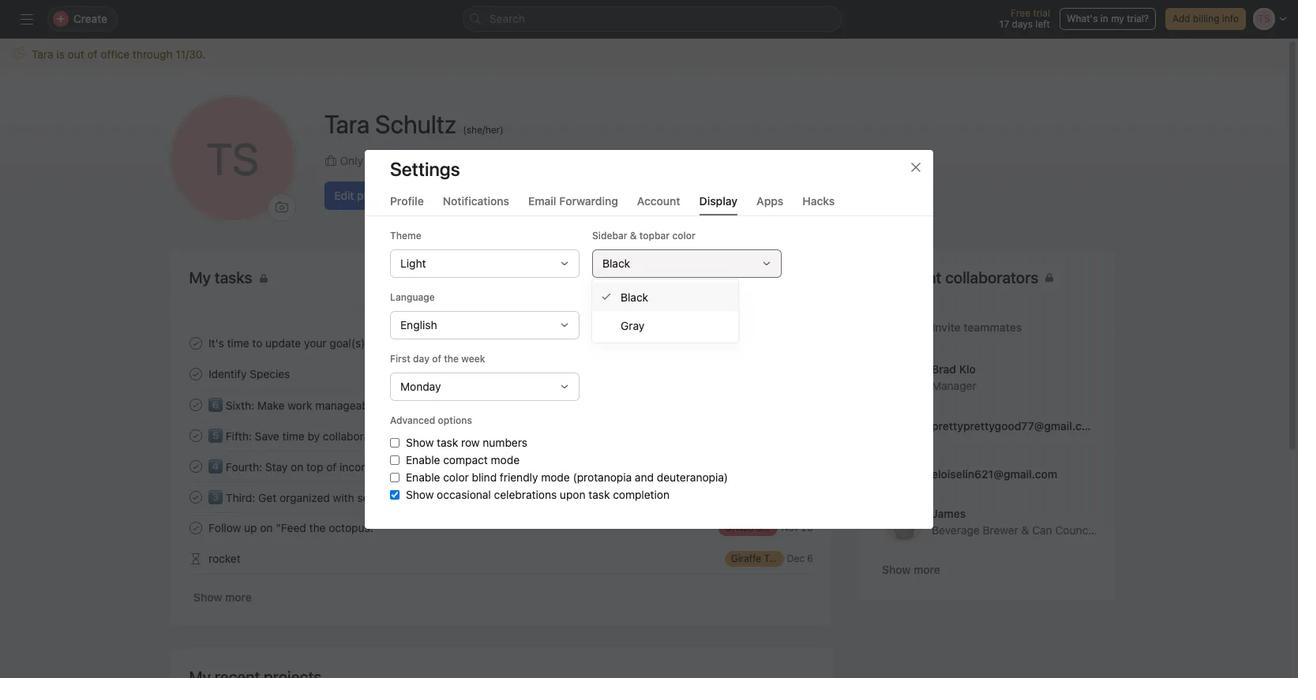 Task type: describe. For each thing, give the bounding box(es) containing it.
17
[[999, 18, 1009, 30]]

days
[[1012, 18, 1033, 30]]

fourth:
[[225, 460, 262, 474]]

view all tasks button
[[738, 267, 813, 289]]

is
[[56, 47, 65, 61]]

completed checkbox for it's
[[186, 334, 205, 353]]

Show task row numbers checkbox
[[390, 438, 400, 447]]

completed image for 6️⃣
[[186, 395, 205, 414]]

edit
[[334, 188, 354, 202]]

out
[[68, 47, 84, 61]]

light button
[[390, 249, 580, 278]]

6
[[807, 553, 813, 565]]

top
[[306, 460, 323, 474]]

completed image for identify
[[186, 364, 205, 383]]

advanced
[[390, 414, 435, 426]]

manageable
[[315, 399, 377, 412]]

what's
[[1067, 13, 1098, 24]]

completed image
[[186, 426, 205, 445]]

follow up on "feed the octopus!"
[[208, 521, 378, 535]]

5️⃣
[[208, 430, 222, 443]]

it's
[[208, 336, 224, 350]]

1 horizontal spatial show more
[[882, 563, 940, 576]]

ja
[[896, 515, 910, 529]]

drisco's drinks link
[[718, 520, 792, 536]]

ts
[[206, 133, 259, 185]]

options
[[438, 414, 472, 426]]

giraffe testing
[[731, 552, 796, 564]]

only developer
[[340, 154, 418, 167]]

4️⃣ fourth: stay on top of incoming work
[[208, 460, 413, 474]]

sidebar
[[592, 229, 627, 241]]

eloiselin621@gmail.com link
[[859, 450, 1116, 498]]

display
[[699, 194, 738, 207]]

in inside what's in my trial? button
[[1101, 13, 1108, 24]]

dec 6
[[787, 553, 813, 565]]

stay
[[265, 460, 287, 474]]

upon
[[560, 488, 585, 501]]

english
[[400, 318, 437, 331]]

friendly
[[500, 470, 538, 484]]

tasks
[[782, 272, 806, 283]]

can
[[1032, 523, 1052, 537]]

edit profile
[[334, 188, 389, 202]]

email
[[528, 194, 556, 207]]

sections
[[357, 491, 400, 505]]

& inside the james beverage brewer & can councilor
[[1021, 523, 1029, 537]]

3️⃣ third: get organized with sections
[[208, 491, 400, 505]]

big team
[[440, 154, 487, 167]]

tara
[[32, 47, 53, 61]]

dec 6 button
[[787, 553, 813, 565]]

0 horizontal spatial color
[[443, 470, 469, 484]]

left
[[1035, 18, 1050, 30]]

"feed
[[275, 521, 306, 535]]

sidebar & topbar color
[[592, 229, 695, 241]]

view
[[745, 272, 767, 283]]

0 vertical spatial task
[[437, 435, 458, 449]]

update
[[265, 336, 301, 350]]

completed checkbox for 3️⃣
[[186, 488, 205, 507]]

free
[[1011, 7, 1030, 19]]

giraffe testing link
[[724, 551, 796, 567]]

octopus!"
[[328, 521, 378, 535]]

frequent collaborators
[[878, 268, 1038, 287]]

1 horizontal spatial show more button
[[878, 556, 944, 584]]

1 horizontal spatial mode
[[541, 470, 570, 484]]

rocket
[[208, 552, 240, 565]]

species
[[249, 367, 290, 381]]

english button
[[390, 311, 580, 339]]

row
[[461, 435, 480, 449]]

councilor
[[1055, 523, 1104, 537]]

add
[[1172, 13, 1190, 24]]

11/30.
[[176, 47, 205, 61]]

and
[[635, 470, 654, 484]]

my
[[1111, 13, 1124, 24]]

celebrations
[[494, 488, 557, 501]]

blind
[[472, 470, 497, 484]]

0 horizontal spatial on
[[260, 521, 272, 535]]

search button
[[463, 6, 842, 32]]

0 horizontal spatial show more button
[[189, 583, 255, 612]]

tara is out of office through 11/30.
[[32, 47, 205, 61]]

search list box
[[463, 6, 842, 32]]

james beverage brewer & can councilor
[[931, 507, 1104, 537]]

drisco's drinks
[[725, 522, 792, 533]]

black inside dropdown button
[[602, 256, 630, 270]]

account
[[637, 194, 680, 207]]

fifth:
[[225, 430, 251, 443]]

profile
[[357, 188, 389, 202]]

1 vertical spatial more
[[225, 591, 251, 604]]

forwarding
[[559, 194, 618, 207]]

developer
[[366, 154, 418, 167]]

enable compact mode
[[406, 453, 520, 466]]

show occasional celebrations upon task completion
[[406, 488, 670, 501]]

(protanopia
[[573, 470, 632, 484]]

0 vertical spatial on
[[290, 460, 303, 474]]

1 vertical spatial black
[[621, 290, 648, 304]]

0 horizontal spatial the
[[309, 521, 325, 535]]

completed image for 3️⃣
[[186, 488, 205, 507]]

manager
[[931, 379, 976, 392]]

show down advanced
[[406, 435, 434, 449]]

prettyprettygood77@gmail.com
[[931, 419, 1097, 432]]

1 vertical spatial time
[[282, 430, 304, 443]]

follow
[[208, 521, 241, 535]]



Task type: vqa. For each thing, say whether or not it's contained in the screenshot.
View all tasks
yes



Task type: locate. For each thing, give the bounding box(es) containing it.
1 vertical spatial &
[[1021, 523, 1029, 537]]

completed checkbox for 6️⃣
[[186, 395, 205, 414]]

prettyprettygood77@gmail.com link
[[859, 402, 1116, 450]]

show
[[406, 435, 434, 449], [406, 488, 434, 501], [882, 563, 910, 576], [193, 591, 222, 604]]

0 horizontal spatial more
[[225, 591, 251, 604]]

completed checkbox left the identify
[[186, 364, 205, 383]]

monday
[[400, 379, 441, 393]]

black
[[602, 256, 630, 270], [621, 290, 648, 304]]

show down dependencies image
[[193, 591, 222, 604]]

completed image left the identify
[[186, 364, 205, 383]]

completed image left follow on the left of the page
[[186, 518, 205, 537]]

1 vertical spatial show more
[[193, 591, 251, 604]]

1 vertical spatial color
[[443, 470, 469, 484]]

advanced options
[[390, 414, 472, 426]]

0 vertical spatial the
[[444, 353, 459, 364]]

Enable compact mode checkbox
[[390, 455, 400, 465]]

sixth:
[[225, 399, 254, 412]]

my tasks
[[189, 268, 252, 287]]

nov 29
[[781, 522, 813, 534]]

0 vertical spatial more
[[913, 563, 940, 576]]

free trial 17 days left
[[999, 7, 1050, 30]]

enable color blind friendly mode (protanopia and deuteranopia)
[[406, 470, 728, 484]]

of right "day"
[[432, 353, 441, 364]]

in left my
[[1101, 13, 1108, 24]]

topbar
[[639, 229, 670, 241]]

& left topbar
[[630, 229, 637, 241]]

2 completed checkbox from the top
[[186, 364, 205, 383]]

show more
[[882, 563, 940, 576], [193, 591, 251, 604]]

brad klo
[[931, 362, 975, 375]]

completed checkbox left follow on the left of the page
[[186, 518, 205, 537]]

1 vertical spatial on
[[260, 521, 272, 535]]

email forwarding
[[528, 194, 618, 207]]

info
[[1222, 13, 1239, 24]]

color up 'black' dropdown button
[[672, 229, 695, 241]]

1 completed checkbox from the top
[[186, 426, 205, 445]]

big
[[440, 154, 457, 167]]

0 vertical spatial color
[[672, 229, 695, 241]]

completed checkbox for identify
[[186, 364, 205, 383]]

all
[[770, 272, 780, 283]]

0 horizontal spatial task
[[437, 435, 458, 449]]

2 completed image from the top
[[186, 364, 205, 383]]

completed checkbox left 6️⃣
[[186, 395, 205, 414]]

1 vertical spatial task
[[588, 488, 610, 501]]

6️⃣ sixth: make work manageable
[[208, 399, 377, 412]]

apps
[[757, 194, 783, 207]]

1 horizontal spatial the
[[444, 353, 459, 364]]

more down rocket
[[225, 591, 251, 604]]

show more down rocket
[[193, 591, 251, 604]]

apps button
[[757, 194, 783, 215]]

2 enable from the top
[[406, 470, 440, 484]]

& left can
[[1021, 523, 1029, 537]]

mode up upon
[[541, 470, 570, 484]]

the right "feed
[[309, 521, 325, 535]]

on right up
[[260, 521, 272, 535]]

goal(s)
[[329, 336, 365, 350]]

1 completed image from the top
[[186, 334, 205, 353]]

task down (protanopia
[[588, 488, 610, 501]]

1 horizontal spatial of
[[326, 460, 336, 474]]

brad klo manager
[[931, 362, 976, 392]]

enable
[[406, 453, 440, 466], [406, 470, 440, 484]]

completed checkbox left it's
[[186, 334, 205, 353]]

show more button down the ja
[[878, 556, 944, 584]]

show more button
[[878, 556, 944, 584], [189, 583, 255, 612]]

completed checkbox left 3️⃣
[[186, 488, 205, 507]]

time left by
[[282, 430, 304, 443]]

to
[[252, 336, 262, 350]]

completed image for 4️⃣
[[186, 457, 205, 476]]

Completed checkbox
[[186, 426, 205, 445], [186, 457, 205, 476], [186, 488, 205, 507]]

color down the enable compact mode
[[443, 470, 469, 484]]

incoming
[[339, 460, 386, 474]]

in down advanced
[[392, 430, 401, 443]]

black down sidebar
[[602, 256, 630, 270]]

show down the ja
[[882, 563, 910, 576]]

day
[[413, 353, 429, 364]]

eloiselin621@gmail.com
[[931, 467, 1057, 480]]

1 vertical spatial the
[[309, 521, 325, 535]]

nov
[[781, 522, 798, 534]]

work
[[287, 399, 312, 412], [389, 460, 413, 474]]

0 vertical spatial in
[[1101, 13, 1108, 24]]

0 horizontal spatial in
[[392, 430, 401, 443]]

show task row numbers
[[406, 435, 527, 449]]

29
[[801, 522, 813, 534]]

0 horizontal spatial work
[[287, 399, 312, 412]]

close image
[[910, 161, 922, 173]]

completed image
[[186, 334, 205, 353], [186, 364, 205, 383], [186, 395, 205, 414], [186, 457, 205, 476], [186, 488, 205, 507], [186, 518, 205, 537]]

on left top
[[290, 460, 303, 474]]

completed image left 6️⃣
[[186, 395, 205, 414]]

0 vertical spatial time
[[227, 336, 249, 350]]

Completed checkbox
[[186, 334, 205, 353], [186, 364, 205, 383], [186, 395, 205, 414], [186, 518, 205, 537]]

0 vertical spatial enable
[[406, 453, 440, 466]]

hacks button
[[802, 194, 835, 215]]

edit profile button
[[324, 181, 400, 210]]

time left to
[[227, 336, 249, 350]]

monday button
[[390, 372, 580, 401]]

tara schultz
[[324, 109, 457, 139]]

6️⃣
[[208, 399, 222, 412]]

0 vertical spatial black
[[602, 256, 630, 270]]

completed image left 3️⃣
[[186, 488, 205, 507]]

mode
[[491, 453, 520, 466], [541, 470, 570, 484]]

1 horizontal spatial &
[[1021, 523, 1029, 537]]

numbers
[[483, 435, 527, 449]]

completed checkbox left 5️⃣ in the left of the page
[[186, 426, 205, 445]]

notifications button
[[443, 194, 509, 215]]

through
[[133, 47, 173, 61]]

dependencies image
[[189, 552, 202, 565]]

work down show task row numbers option
[[389, 460, 413, 474]]

2 vertical spatial completed checkbox
[[186, 488, 205, 507]]

week
[[461, 353, 485, 364]]

black button
[[592, 249, 782, 278]]

profile
[[390, 194, 424, 207]]

nov 29 button
[[781, 522, 813, 534]]

task left the row on the left bottom of page
[[437, 435, 458, 449]]

the left week
[[444, 353, 459, 364]]

1 vertical spatial in
[[392, 430, 401, 443]]

0 horizontal spatial show more
[[193, 591, 251, 604]]

1 horizontal spatial work
[[389, 460, 413, 474]]

0 vertical spatial of
[[87, 47, 98, 61]]

1 horizontal spatial in
[[1101, 13, 1108, 24]]

1 vertical spatial completed checkbox
[[186, 457, 205, 476]]

1 enable from the top
[[406, 453, 440, 466]]

office
[[101, 47, 130, 61]]

1 vertical spatial mode
[[541, 470, 570, 484]]

0 horizontal spatial &
[[630, 229, 637, 241]]

enable for enable compact mode
[[406, 453, 440, 466]]

brewer
[[982, 523, 1018, 537]]

enable for enable color blind friendly mode (protanopia and deuteranopia)
[[406, 470, 440, 484]]

Show occasional celebrations upon task completion checkbox
[[390, 490, 400, 499]]

3 completed image from the top
[[186, 395, 205, 414]]

upload new photo image
[[275, 201, 288, 214]]

in
[[1101, 13, 1108, 24], [392, 430, 401, 443]]

2 vertical spatial of
[[326, 460, 336, 474]]

completed checkbox for 5️⃣
[[186, 426, 205, 445]]

get
[[258, 491, 276, 505]]

black link
[[592, 283, 738, 311]]

by
[[307, 430, 319, 443]]

work right make
[[287, 399, 312, 412]]

drisco's
[[725, 522, 761, 533]]

giraffe
[[731, 552, 761, 564]]

enable right enable color blind friendly mode (protanopia and deuteranopia) option
[[406, 470, 440, 484]]

1 horizontal spatial more
[[913, 563, 940, 576]]

beverage
[[931, 523, 979, 537]]

black up gray
[[621, 290, 648, 304]]

gray link
[[592, 311, 738, 340]]

of right the out
[[87, 47, 98, 61]]

3 completed checkbox from the top
[[186, 488, 205, 507]]

1 vertical spatial of
[[432, 353, 441, 364]]

0 horizontal spatial time
[[227, 336, 249, 350]]

show more button down rocket
[[189, 583, 255, 612]]

3️⃣
[[208, 491, 222, 505]]

gray
[[621, 319, 644, 332]]

trial?
[[1127, 13, 1149, 24]]

0 vertical spatial show more
[[882, 563, 940, 576]]

it's time to update your goal(s)
[[208, 336, 365, 350]]

dec
[[787, 553, 804, 565]]

0 vertical spatial &
[[630, 229, 637, 241]]

light
[[400, 256, 426, 270]]

show more down the ja
[[882, 563, 940, 576]]

4 completed image from the top
[[186, 457, 205, 476]]

team
[[460, 154, 487, 167]]

mode down numbers
[[491, 453, 520, 466]]

identify species
[[208, 367, 290, 381]]

0 horizontal spatial of
[[87, 47, 98, 61]]

organized
[[279, 491, 330, 505]]

Enable color blind friendly mode (protanopia and deuteranopia) checkbox
[[390, 473, 400, 482]]

completed checkbox left the '4️⃣'
[[186, 457, 205, 476]]

6 completed image from the top
[[186, 518, 205, 537]]

0 vertical spatial completed checkbox
[[186, 426, 205, 445]]

4️⃣
[[208, 460, 222, 474]]

completed image for follow
[[186, 518, 205, 537]]

show right show occasional celebrations upon task completion 'option' at bottom left
[[406, 488, 434, 501]]

3 completed checkbox from the top
[[186, 395, 205, 414]]

4 completed checkbox from the top
[[186, 518, 205, 537]]

completed image left the '4️⃣'
[[186, 457, 205, 476]]

display button
[[699, 194, 738, 215]]

1 completed checkbox from the top
[[186, 334, 205, 353]]

language
[[390, 291, 435, 303]]

1 horizontal spatial color
[[672, 229, 695, 241]]

of right top
[[326, 460, 336, 474]]

completed image left it's
[[186, 334, 205, 353]]

(she/her)
[[463, 124, 504, 135]]

2 horizontal spatial of
[[432, 353, 441, 364]]

completed image for it's
[[186, 334, 205, 353]]

1 horizontal spatial task
[[588, 488, 610, 501]]

5 completed image from the top
[[186, 488, 205, 507]]

1 horizontal spatial time
[[282, 430, 304, 443]]

completed checkbox for 4️⃣
[[186, 457, 205, 476]]

completed checkbox for follow
[[186, 518, 205, 537]]

third:
[[225, 491, 255, 505]]

settings
[[390, 158, 460, 180]]

enable down asana on the left bottom
[[406, 453, 440, 466]]

2 completed checkbox from the top
[[186, 457, 205, 476]]

profile button
[[390, 194, 424, 215]]

add billing info
[[1172, 13, 1239, 24]]

deuteranopia)
[[657, 470, 728, 484]]

more down the 'beverage'
[[913, 563, 940, 576]]

occasional
[[437, 488, 491, 501]]

drinks
[[764, 522, 792, 533]]

0 horizontal spatial mode
[[491, 453, 520, 466]]

1 horizontal spatial on
[[290, 460, 303, 474]]

0 vertical spatial work
[[287, 399, 312, 412]]

ts button
[[169, 96, 296, 222]]

first
[[390, 353, 410, 364]]

1 vertical spatial enable
[[406, 470, 440, 484]]

0 vertical spatial mode
[[491, 453, 520, 466]]

1 vertical spatial work
[[389, 460, 413, 474]]

trial
[[1033, 7, 1050, 19]]



